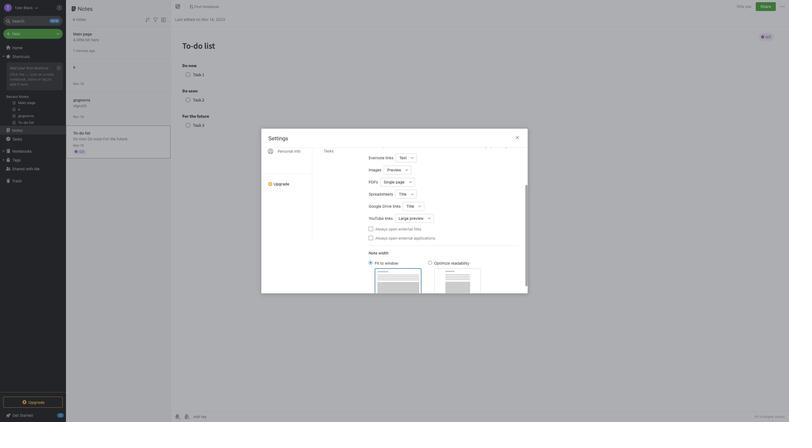 Task type: vqa. For each thing, say whether or not it's contained in the screenshot.
Personal info
yes



Task type: describe. For each thing, give the bounding box(es) containing it.
0/3
[[79, 150, 84, 154]]

e
[[73, 65, 75, 69]]

nov down e
[[73, 82, 79, 86]]

the inside note list element
[[110, 136, 116, 141]]

preview
[[388, 168, 402, 172]]

main
[[73, 32, 82, 36]]

notebooks
[[12, 149, 32, 153]]

Choose default view option for Spreadsheets field
[[396, 190, 417, 199]]

note width
[[369, 251, 389, 255]]

tree containing home
[[0, 43, 66, 392]]

external for files
[[399, 227, 413, 231]]

it
[[17, 82, 19, 86]]

tasks button
[[0, 135, 66, 143]]

links left and
[[427, 144, 435, 148]]

spreadsheets
[[369, 192, 394, 197]]

add a reminder image
[[174, 413, 181, 420]]

first notebook button
[[188, 3, 221, 10]]

add tag image
[[184, 413, 190, 420]]

edited
[[184, 17, 195, 22]]

notebook
[[203, 4, 219, 9]]

a
[[43, 72, 45, 77]]

new
[[12, 31, 20, 36]]

on inside icon on a note, notebook, stack or tag to add it here.
[[38, 72, 42, 77]]

views
[[404, 144, 413, 148]]

14 for gngnsrns
[[80, 115, 84, 119]]

group containing add your first shortcut
[[0, 61, 66, 128]]

saved
[[776, 415, 786, 419]]

gngnsrns sfgnsfd
[[73, 98, 90, 108]]

window
[[385, 261, 399, 265]]

personal info
[[278, 149, 301, 154]]

evernote links
[[369, 156, 394, 160]]

list
[[85, 131, 90, 135]]

option group containing fit to window
[[369, 260, 481, 295]]

Choose default view option for Evernote links field
[[396, 153, 417, 162]]

personal
[[278, 149, 293, 154]]

Fit to window radio
[[369, 261, 373, 265]]

evernote
[[369, 156, 385, 160]]

optimize readability
[[435, 261, 470, 265]]

nov inside note window element
[[202, 17, 209, 22]]

home
[[12, 45, 23, 50]]

notes inside group
[[19, 94, 29, 99]]

tasks inside tasks button
[[12, 137, 22, 141]]

page for main
[[83, 32, 92, 36]]

for
[[414, 144, 419, 148]]

soon
[[94, 136, 102, 141]]

me
[[34, 166, 40, 171]]

3 14 from the top
[[80, 143, 84, 147]]

shortcuts button
[[0, 52, 66, 61]]

readability
[[452, 261, 470, 265]]

add your first shortcut
[[10, 66, 48, 70]]

tags button
[[0, 156, 66, 164]]

tab list containing personal info
[[262, 94, 313, 240]]

nov 14 for e
[[73, 82, 84, 86]]

default
[[391, 144, 403, 148]]

first
[[26, 66, 33, 70]]

Optimize readability radio
[[429, 261, 432, 265]]

shared with me
[[12, 166, 40, 171]]

tag
[[42, 77, 47, 81]]

note list element
[[66, 0, 171, 422]]

title for google drive links
[[407, 204, 415, 209]]

stack
[[28, 77, 37, 81]]

what
[[466, 144, 475, 148]]

last edited on nov 14, 2023
[[175, 17, 225, 22]]

upgrade inside tab list
[[274, 182, 290, 186]]

now
[[79, 136, 87, 141]]

fit to window
[[375, 261, 399, 265]]

notebooks link
[[0, 147, 66, 156]]

2023
[[216, 17, 225, 22]]

4 notes
[[73, 17, 86, 22]]

shared with me link
[[0, 164, 66, 173]]

always for always open external applications
[[376, 236, 388, 240]]

share button
[[757, 2, 777, 11]]

home link
[[0, 43, 66, 52]]

only you
[[738, 4, 752, 9]]

open for always open external files
[[389, 227, 398, 231]]

first notebook
[[195, 4, 219, 9]]

close image
[[515, 134, 521, 141]]

youtube
[[369, 216, 384, 221]]

here
[[91, 37, 99, 42]]

changes
[[761, 415, 775, 419]]

0 horizontal spatial upgrade
[[28, 400, 45, 405]]

and
[[436, 144, 442, 148]]

large preview button
[[395, 214, 425, 223]]

here.
[[20, 82, 29, 86]]

1 do from the left
[[73, 136, 78, 141]]

info
[[294, 149, 301, 154]]

single
[[384, 180, 395, 184]]

settings image
[[56, 4, 63, 11]]

youtube links
[[369, 216, 393, 221]]

upgrade button inside tab list
[[262, 174, 312, 189]]

your for default
[[383, 144, 390, 148]]

...
[[25, 72, 29, 77]]

files
[[414, 227, 422, 231]]

add
[[10, 66, 17, 70]]

icon on a note, notebook, stack or tag to add it here.
[[10, 72, 55, 86]]

preview button
[[384, 166, 403, 174]]

what are my options?
[[466, 144, 504, 148]]

applications
[[414, 236, 436, 240]]

nov up 0/3
[[73, 143, 79, 147]]

3 nov 14 from the top
[[73, 143, 84, 147]]



Task type: locate. For each thing, give the bounding box(es) containing it.
1 horizontal spatial do
[[88, 136, 93, 141]]

1 external from the top
[[399, 227, 413, 231]]

1 horizontal spatial to
[[381, 261, 384, 265]]

0 horizontal spatial tasks
[[12, 137, 22, 141]]

1 vertical spatial tasks
[[324, 149, 334, 153]]

open for always open external applications
[[389, 236, 398, 240]]

tasks tab
[[320, 146, 360, 156]]

0 horizontal spatial your
[[18, 66, 25, 70]]

notes inside "link"
[[12, 128, 23, 133]]

for
[[103, 136, 109, 141]]

0 horizontal spatial do
[[73, 136, 78, 141]]

title button down the choose default view option for pdfs field
[[396, 190, 408, 199]]

images
[[369, 168, 382, 172]]

title for spreadsheets
[[399, 192, 407, 197]]

google drive links
[[369, 204, 401, 209]]

title inside choose default view option for spreadsheets field
[[399, 192, 407, 197]]

always for always open external files
[[376, 227, 388, 231]]

2 vertical spatial nov 14
[[73, 143, 84, 147]]

0 vertical spatial page
[[83, 32, 92, 36]]

1 vertical spatial upgrade button
[[3, 397, 63, 408]]

attachments.
[[443, 144, 465, 148]]

0 vertical spatial always
[[376, 227, 388, 231]]

fit
[[375, 261, 380, 265]]

title up large preview button
[[407, 204, 415, 209]]

expand note image
[[175, 3, 181, 10]]

external for applications
[[399, 236, 413, 240]]

nov left 14,
[[202, 17, 209, 22]]

Choose default view option for Images field
[[384, 166, 412, 174]]

1 vertical spatial notes
[[19, 94, 29, 99]]

2 14 from the top
[[80, 115, 84, 119]]

note window element
[[171, 0, 790, 422]]

1 vertical spatial upgrade
[[28, 400, 45, 405]]

0 vertical spatial upgrade button
[[262, 174, 312, 189]]

2 do from the left
[[88, 136, 93, 141]]

notes
[[78, 6, 93, 12], [19, 94, 29, 99], [12, 128, 23, 133]]

bit
[[86, 37, 90, 42]]

the
[[19, 72, 24, 77], [110, 136, 116, 141]]

with
[[26, 166, 33, 171]]

0 horizontal spatial to
[[48, 77, 52, 81]]

0 horizontal spatial upgrade button
[[3, 397, 63, 408]]

tasks inside tab
[[324, 149, 334, 153]]

shared
[[12, 166, 25, 171]]

nov down sfgnsfd
[[73, 115, 79, 119]]

7 minutes ago
[[73, 49, 95, 53]]

to-
[[73, 131, 79, 135]]

to down note,
[[48, 77, 52, 81]]

option group
[[369, 260, 481, 295]]

tree
[[0, 43, 66, 392]]

1 nov 14 from the top
[[73, 82, 84, 86]]

nov 14 down sfgnsfd
[[73, 115, 84, 119]]

to right fit
[[381, 261, 384, 265]]

your for first
[[18, 66, 25, 70]]

Choose default view option for YouTube links field
[[395, 214, 434, 223]]

notes link
[[0, 126, 66, 135]]

preview
[[410, 216, 424, 221]]

title inside field
[[407, 204, 415, 209]]

title button up large preview button
[[403, 202, 416, 211]]

single page button
[[381, 178, 406, 186]]

1 vertical spatial nov 14
[[73, 115, 84, 119]]

0 vertical spatial tasks
[[12, 137, 22, 141]]

2 open from the top
[[389, 236, 398, 240]]

title
[[399, 192, 407, 197], [407, 204, 415, 209]]

title button
[[396, 190, 408, 199], [403, 202, 416, 211]]

notes up tasks button
[[12, 128, 23, 133]]

choose your default views for new links and attachments.
[[369, 144, 465, 148]]

0 vertical spatial title
[[399, 192, 407, 197]]

14 up gngnsrns
[[80, 82, 84, 86]]

on
[[196, 17, 201, 22], [38, 72, 42, 77]]

the right the for
[[110, 136, 116, 141]]

main page a little bit here
[[73, 32, 99, 42]]

14 for e
[[80, 82, 84, 86]]

Choose default view option for Google Drive links field
[[403, 202, 425, 211]]

first
[[195, 4, 202, 9]]

notes inside note list element
[[78, 6, 93, 12]]

on left a
[[38, 72, 42, 77]]

1 vertical spatial external
[[399, 236, 413, 240]]

page up the bit
[[83, 32, 92, 36]]

1 horizontal spatial tasks
[[324, 149, 334, 153]]

0 vertical spatial 14
[[80, 82, 84, 86]]

single page
[[384, 180, 405, 184]]

2 always from the top
[[376, 236, 388, 240]]

14 down sfgnsfd
[[80, 115, 84, 119]]

tab list
[[262, 94, 313, 240]]

open up always open external applications
[[389, 227, 398, 231]]

links down drive
[[385, 216, 393, 221]]

1 horizontal spatial upgrade button
[[262, 174, 312, 189]]

1 vertical spatial open
[[389, 236, 398, 240]]

trash
[[12, 179, 22, 183]]

title button for google drive links
[[403, 202, 416, 211]]

1 vertical spatial the
[[110, 136, 116, 141]]

click the ...
[[10, 72, 29, 77]]

optimize
[[435, 261, 450, 265]]

always right always open external applications option
[[376, 236, 388, 240]]

new
[[420, 144, 427, 148]]

group
[[0, 61, 66, 128]]

tags
[[12, 158, 21, 162]]

0 vertical spatial external
[[399, 227, 413, 231]]

on inside note window element
[[196, 17, 201, 22]]

do
[[79, 131, 84, 135]]

2 external from the top
[[399, 236, 413, 240]]

nov
[[202, 17, 209, 22], [73, 82, 79, 86], [73, 115, 79, 119], [73, 143, 79, 147]]

the inside group
[[19, 72, 24, 77]]

1 vertical spatial page
[[396, 180, 405, 184]]

my
[[483, 144, 488, 148]]

14 up 0/3
[[80, 143, 84, 147]]

do
[[73, 136, 78, 141], [88, 136, 93, 141]]

your inside group
[[18, 66, 25, 70]]

None search field
[[7, 16, 59, 26]]

links right drive
[[393, 204, 401, 209]]

page inside button
[[396, 180, 405, 184]]

Note Editor text field
[[171, 26, 790, 411]]

1 vertical spatial always
[[376, 236, 388, 240]]

future
[[117, 136, 128, 141]]

0 vertical spatial nov 14
[[73, 82, 84, 86]]

1 vertical spatial title button
[[403, 202, 416, 211]]

0 horizontal spatial on
[[38, 72, 42, 77]]

0 vertical spatial upgrade
[[274, 182, 290, 186]]

1 14 from the top
[[80, 82, 84, 86]]

large preview
[[399, 216, 424, 221]]

2 vertical spatial 14
[[80, 143, 84, 147]]

title down the choose default view option for pdfs field
[[399, 192, 407, 197]]

you
[[746, 4, 752, 9]]

0 vertical spatial on
[[196, 17, 201, 22]]

1 vertical spatial your
[[383, 144, 390, 148]]

notebook,
[[10, 77, 27, 81]]

page for single
[[396, 180, 405, 184]]

your up click the ...
[[18, 66, 25, 70]]

your
[[18, 66, 25, 70], [383, 144, 390, 148]]

1 vertical spatial to
[[381, 261, 384, 265]]

1 vertical spatial title
[[407, 204, 415, 209]]

notes right recent
[[19, 94, 29, 99]]

do now do soon for the future
[[73, 136, 128, 141]]

to
[[48, 77, 52, 81], [381, 261, 384, 265]]

0 vertical spatial notes
[[78, 6, 93, 12]]

0 vertical spatial title button
[[396, 190, 408, 199]]

1 horizontal spatial your
[[383, 144, 390, 148]]

0 vertical spatial open
[[389, 227, 398, 231]]

always right the always open external files checkbox
[[376, 227, 388, 231]]

share
[[761, 4, 772, 9]]

4
[[73, 17, 75, 22]]

do down list at the top left
[[88, 136, 93, 141]]

2 nov 14 from the top
[[73, 115, 84, 119]]

external down always open external files
[[399, 236, 413, 240]]

page right "single"
[[396, 180, 405, 184]]

Choose default view option for PDFs field
[[381, 178, 415, 186]]

shortcuts
[[12, 54, 30, 59]]

1 vertical spatial on
[[38, 72, 42, 77]]

Always open external applications checkbox
[[369, 236, 374, 240]]

your left default
[[383, 144, 390, 148]]

open
[[389, 227, 398, 231], [389, 236, 398, 240]]

options?
[[489, 144, 504, 148]]

a
[[73, 37, 76, 42]]

recent
[[6, 94, 18, 99]]

gngnsrns
[[73, 98, 90, 102]]

1 horizontal spatial on
[[196, 17, 201, 22]]

nov 14 up gngnsrns
[[73, 82, 84, 86]]

text button
[[396, 153, 409, 162]]

1 horizontal spatial page
[[396, 180, 405, 184]]

add
[[10, 82, 16, 86]]

0 vertical spatial the
[[19, 72, 24, 77]]

google
[[369, 204, 382, 209]]

2 vertical spatial notes
[[12, 128, 23, 133]]

open down always open external files
[[389, 236, 398, 240]]

to inside icon on a note, notebook, stack or tag to add it here.
[[48, 77, 52, 81]]

to-do list
[[73, 131, 90, 135]]

0 vertical spatial to
[[48, 77, 52, 81]]

do down to-
[[73, 136, 78, 141]]

only
[[738, 4, 745, 9]]

ago
[[89, 49, 95, 53]]

width
[[379, 251, 389, 255]]

on right 'edited'
[[196, 17, 201, 22]]

expand notebooks image
[[1, 149, 6, 153]]

1 vertical spatial 14
[[80, 115, 84, 119]]

the left ...
[[19, 72, 24, 77]]

0 horizontal spatial page
[[83, 32, 92, 36]]

all changes saved
[[756, 415, 786, 419]]

1 horizontal spatial upgrade
[[274, 182, 290, 186]]

links left text button
[[386, 156, 394, 160]]

icon
[[30, 72, 37, 77]]

0 horizontal spatial the
[[19, 72, 24, 77]]

little
[[77, 37, 84, 42]]

notes up notes
[[78, 6, 93, 12]]

always open external applications
[[376, 236, 436, 240]]

nov 14 up 0/3
[[73, 143, 84, 147]]

note
[[369, 251, 378, 255]]

Search text field
[[7, 16, 59, 26]]

14,
[[210, 17, 215, 22]]

7
[[73, 49, 75, 53]]

title button for spreadsheets
[[396, 190, 408, 199]]

choose
[[369, 144, 382, 148]]

trash link
[[0, 176, 66, 185]]

1 open from the top
[[389, 227, 398, 231]]

1 horizontal spatial the
[[110, 136, 116, 141]]

new button
[[3, 29, 63, 39]]

0 vertical spatial your
[[18, 66, 25, 70]]

Always open external files checkbox
[[369, 227, 374, 231]]

always open external files
[[376, 227, 422, 231]]

notes
[[76, 17, 86, 22]]

1 always from the top
[[376, 227, 388, 231]]

page inside main page a little bit here
[[83, 32, 92, 36]]

pdfs
[[369, 180, 378, 184]]

external up always open external applications
[[399, 227, 413, 231]]

nov 14 for gngnsrns
[[73, 115, 84, 119]]

expand tags image
[[1, 158, 6, 162]]



